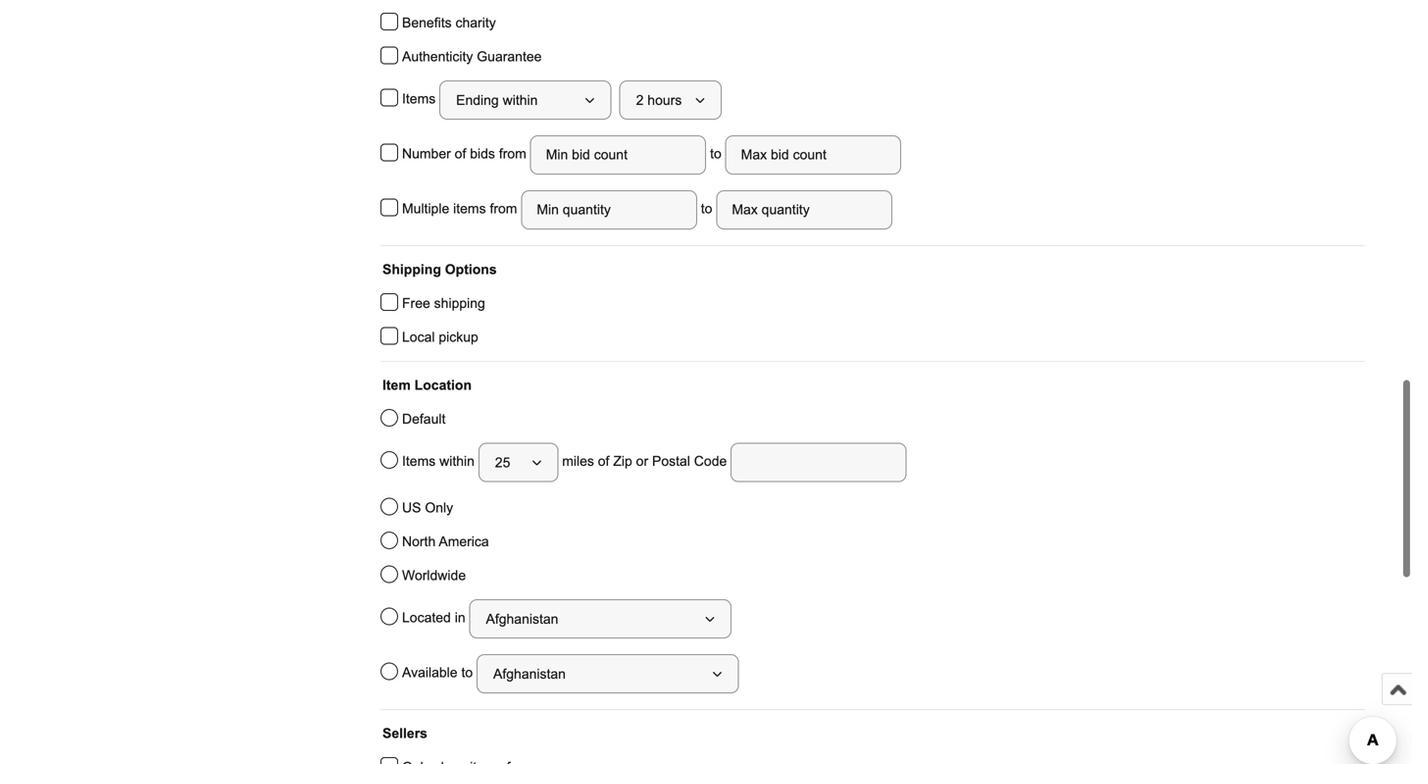 Task type: describe. For each thing, give the bounding box(es) containing it.
north
[[402, 534, 436, 549]]

in
[[455, 610, 466, 626]]

benefits
[[402, 15, 452, 30]]

us only
[[402, 500, 453, 516]]

local pickup
[[402, 330, 479, 345]]

within
[[440, 454, 475, 469]]

items for items
[[402, 91, 440, 107]]

guarantee
[[477, 49, 542, 64]]

item
[[383, 378, 411, 393]]

benefits charity
[[402, 15, 496, 30]]

multiple
[[402, 201, 450, 216]]

free shipping
[[402, 296, 485, 311]]

items for items within
[[402, 454, 436, 469]]

items within
[[402, 454, 479, 469]]

miles
[[562, 454, 594, 469]]

free
[[402, 296, 430, 311]]

multiple items from
[[402, 201, 521, 216]]

located
[[402, 610, 451, 626]]

of for number
[[455, 146, 466, 162]]

located in
[[402, 610, 469, 626]]

authenticity
[[402, 49, 473, 64]]

Enter minimum number of bids text field
[[530, 135, 707, 175]]

Enter minimum quantity text field
[[521, 190, 697, 230]]

north america
[[402, 534, 489, 549]]

Enter maximum number of bids text field
[[726, 135, 902, 175]]

only
[[425, 500, 453, 516]]

america
[[439, 534, 489, 549]]

0 vertical spatial from
[[499, 146, 527, 162]]

location
[[415, 378, 472, 393]]

worldwide
[[402, 568, 466, 583]]

shipping
[[383, 262, 441, 277]]



Task type: locate. For each thing, give the bounding box(es) containing it.
from
[[499, 146, 527, 162], [490, 201, 517, 216]]

pickup
[[439, 330, 479, 345]]

items left 'within'
[[402, 454, 436, 469]]

1 vertical spatial of
[[598, 454, 610, 469]]

items
[[402, 91, 440, 107], [402, 454, 436, 469]]

or
[[636, 454, 649, 469]]

1 vertical spatial to
[[697, 201, 716, 216]]

0 vertical spatial to
[[707, 146, 726, 162]]

2 vertical spatial to
[[461, 665, 473, 680]]

1 horizontal spatial of
[[598, 454, 610, 469]]

to
[[707, 146, 726, 162], [697, 201, 716, 216], [461, 665, 473, 680]]

options
[[445, 262, 497, 277]]

of left zip
[[598, 454, 610, 469]]

0 vertical spatial of
[[455, 146, 466, 162]]

to for number of bids from
[[707, 146, 726, 162]]

shipping
[[434, 296, 485, 311]]

charity
[[456, 15, 496, 30]]

1 vertical spatial from
[[490, 201, 517, 216]]

to for multiple items from
[[697, 201, 716, 216]]

default
[[402, 412, 446, 427]]

number of bids from
[[402, 146, 530, 162]]

from right bids
[[499, 146, 527, 162]]

of for miles
[[598, 454, 610, 469]]

items down "authenticity"
[[402, 91, 440, 107]]

available to
[[402, 665, 477, 680]]

of
[[455, 146, 466, 162], [598, 454, 610, 469]]

1 vertical spatial items
[[402, 454, 436, 469]]

number
[[402, 146, 451, 162]]

item location
[[383, 378, 472, 393]]

0 horizontal spatial of
[[455, 146, 466, 162]]

local
[[402, 330, 435, 345]]

shipping options
[[383, 262, 497, 277]]

Zip or Postal Code text field
[[731, 443, 907, 482]]

0 vertical spatial items
[[402, 91, 440, 107]]

postal
[[652, 454, 691, 469]]

authenticity guarantee
[[402, 49, 542, 64]]

sellers
[[383, 726, 428, 741]]

available
[[402, 665, 458, 680]]

2 items from the top
[[402, 454, 436, 469]]

items
[[453, 201, 486, 216]]

bids
[[470, 146, 495, 162]]

Enter Maximum Quantity text field
[[716, 190, 893, 230]]

1 items from the top
[[402, 91, 440, 107]]

zip
[[613, 454, 633, 469]]

from right the items
[[490, 201, 517, 216]]

of left bids
[[455, 146, 466, 162]]

code
[[694, 454, 727, 469]]

us
[[402, 500, 421, 516]]

miles of zip or postal code
[[558, 454, 731, 469]]



Task type: vqa. For each thing, say whether or not it's contained in the screenshot.
bids
yes



